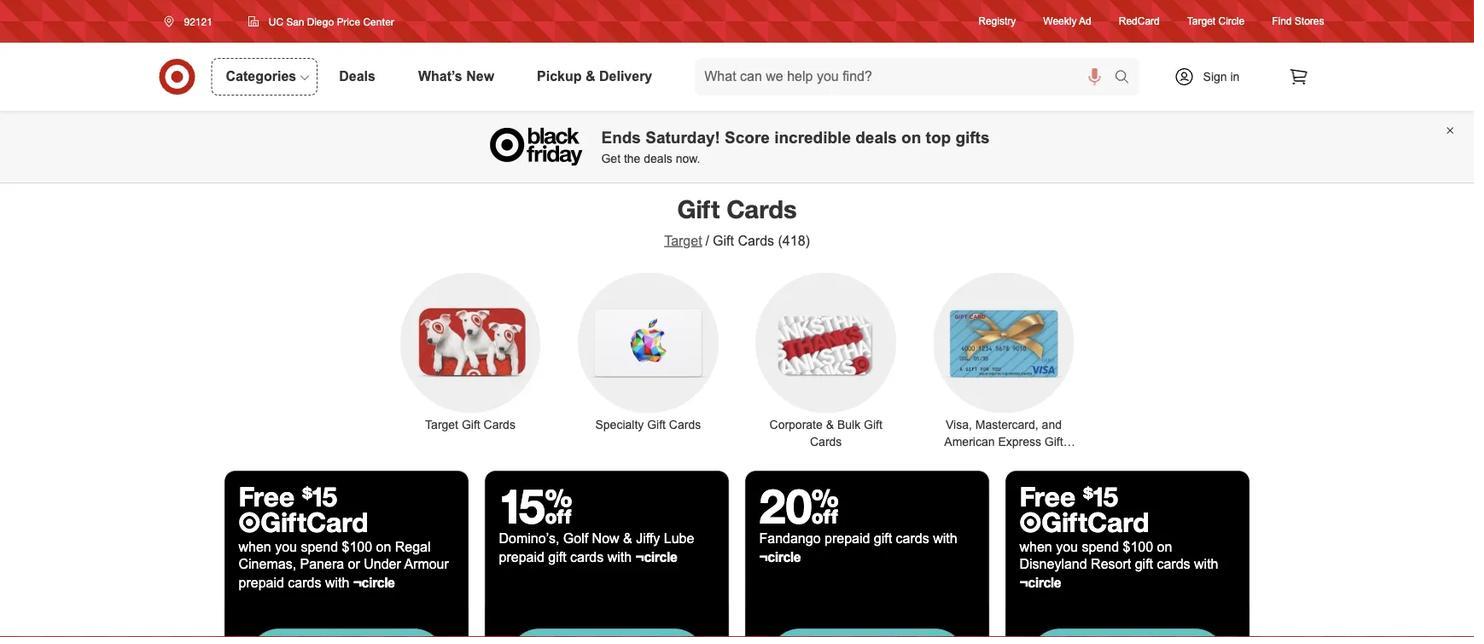 Task type: describe. For each thing, give the bounding box(es) containing it.
sign
[[1203, 70, 1227, 83]]

target circle link
[[1187, 14, 1245, 29]]

fandango
[[759, 531, 821, 547]]

what's new
[[418, 69, 494, 84]]

saturday!
[[645, 129, 720, 147]]

now
[[592, 531, 619, 547]]

search button
[[1107, 58, 1148, 99]]

prepaid inside 20 fandango prepaid gift cards with circle
[[825, 531, 870, 547]]

when inside when you spend $100 on regal cinemas, panera or under armour prepaid cards with
[[239, 540, 271, 555]]

registry
[[978, 15, 1016, 27]]

pickup & delivery
[[537, 69, 652, 84]]

$100 inside when you spend $100 on regal cinemas, panera or under armour prepaid cards with
[[342, 540, 372, 555]]

cinemas,
[[239, 557, 296, 573]]

circle inside free $15 ¬giftcard when you spend $100 on disneyland resort gift cards with circle
[[1028, 576, 1061, 591]]

92121
[[184, 15, 212, 28]]

& inside 'domino's, golf now & jiffy lube prepaid gift cards with'
[[623, 531, 632, 547]]

¬giftcard for ¬giftcard
[[1020, 506, 1149, 539]]

mastercard,
[[975, 419, 1039, 432]]

circle down 'jiffy'
[[644, 550, 677, 565]]

gift cards
[[677, 194, 797, 224]]

or
[[348, 557, 360, 573]]

gift inside 20 fandango prepaid gift cards with circle
[[874, 531, 892, 547]]

circle inside 20 fandango prepaid gift cards with circle
[[768, 550, 801, 565]]

you inside free $15 ¬giftcard when you spend $100 on disneyland resort gift cards with circle
[[1056, 540, 1078, 555]]

specialty gift cards
[[595, 419, 701, 432]]

cards inside "link"
[[484, 419, 515, 432]]

92121 button
[[153, 6, 230, 37]]

search
[[1107, 70, 1148, 86]]

now.
[[676, 152, 700, 166]]

in
[[1230, 70, 1240, 83]]

what's
[[418, 69, 462, 84]]

ad
[[1079, 15, 1092, 27]]

corporate & bulk gift cards link
[[744, 269, 908, 451]]

stores
[[1295, 15, 1324, 27]]

deals link
[[325, 58, 397, 96]]

categories
[[226, 69, 296, 84]]

gift inside 'domino's, golf now & jiffy lube prepaid gift cards with'
[[548, 550, 566, 565]]

when inside free $15 ¬giftcard when you spend $100 on disneyland resort gift cards with circle
[[1020, 540, 1052, 555]]

/
[[706, 233, 709, 248]]

golf
[[563, 531, 588, 547]]

and
[[1042, 419, 1062, 432]]

target black friday image for domino's, golf now & jiffy lube prepaid gift cards with
[[485, 606, 729, 638]]

armour
[[404, 557, 449, 573]]

resort
[[1091, 557, 1131, 573]]

uc san diego price center button
[[237, 6, 405, 37]]

sign in
[[1203, 70, 1240, 83]]

domino's,
[[499, 531, 559, 547]]

redcard link
[[1119, 14, 1160, 29]]

price
[[337, 15, 360, 28]]

the
[[624, 152, 641, 166]]

you inside when you spend $100 on regal cinemas, panera or under armour prepaid cards with
[[275, 540, 297, 555]]

deals
[[339, 69, 375, 84]]

(418)
[[778, 233, 810, 248]]

jiffy
[[636, 531, 660, 547]]

20
[[759, 477, 839, 535]]

what's new link
[[404, 58, 516, 96]]

on inside free $15 ¬giftcard when you spend $100 on disneyland resort gift cards with circle
[[1157, 540, 1172, 555]]

visa,
[[946, 419, 972, 432]]

weekly ad link
[[1043, 14, 1092, 29]]

target gift cards link
[[388, 269, 552, 434]]

score
[[725, 129, 770, 147]]

ends
[[601, 129, 641, 147]]

cards inside corporate & bulk gift cards
[[810, 436, 842, 449]]

cards inside "visa, mastercard, and american express gift cards"
[[988, 453, 1020, 466]]

& for corporate
[[826, 419, 834, 432]]

target black friday image for when you spend $100 on regal cinemas, panera or under armour prepaid cards with
[[225, 606, 468, 638]]

free for free $15 ¬giftcard when you spend $100 on disneyland resort gift cards with circle
[[1020, 481, 1076, 513]]

$100 inside free $15 ¬giftcard when you spend $100 on disneyland resort gift cards with circle
[[1123, 540, 1153, 555]]

ends saturday! score incredible deals on top gifts get the deals now.
[[601, 129, 990, 166]]

find stores link
[[1272, 14, 1324, 29]]

cards inside free $15 ¬giftcard when you spend $100 on disneyland resort gift cards with circle
[[1157, 557, 1190, 573]]

gifts
[[955, 129, 990, 147]]

with inside 20 fandango prepaid gift cards with circle
[[933, 531, 957, 547]]

when you spend $100 on regal cinemas, panera or under armour prepaid cards with
[[239, 540, 449, 591]]

uc
[[269, 15, 284, 28]]

panera
[[300, 557, 344, 573]]

spend inside when you spend $100 on regal cinemas, panera or under armour prepaid cards with
[[301, 540, 338, 555]]

diego
[[307, 15, 334, 28]]

pickup
[[537, 69, 582, 84]]

incredible
[[774, 129, 851, 147]]

prepaid inside 'domino's, golf now & jiffy lube prepaid gift cards with'
[[499, 550, 544, 565]]

on inside ends saturday! score incredible deals on top gifts get the deals now.
[[901, 129, 921, 147]]

get
[[601, 152, 621, 166]]

20 fandango prepaid gift cards with circle
[[759, 477, 957, 565]]

weekly
[[1043, 15, 1077, 27]]

gift inside "visa, mastercard, and american express gift cards"
[[1045, 436, 1063, 449]]

specialty
[[595, 419, 644, 432]]

target for target gift cards
[[425, 419, 458, 432]]

$15 for ¬giftcard
[[1083, 481, 1118, 513]]

with inside 'domino's, golf now & jiffy lube prepaid gift cards with'
[[607, 550, 632, 565]]

top
[[926, 129, 951, 147]]

delivery
[[599, 69, 652, 84]]



Task type: locate. For each thing, give the bounding box(es) containing it.
target black friday image for when you spend $100 on disneyland resort gift cards with
[[1006, 606, 1249, 638]]

prepaid down cinemas,
[[239, 576, 284, 591]]

when up disneyland
[[1020, 540, 1052, 555]]

target for target / gift cards (418)
[[664, 233, 702, 248]]

circle
[[1218, 15, 1245, 27]]

deals right "the"
[[644, 152, 672, 166]]

spend
[[301, 540, 338, 555], [1082, 540, 1119, 555]]

¬giftcard
[[239, 506, 368, 539], [1020, 506, 1149, 539]]

2 vertical spatial target
[[425, 419, 458, 432]]

& right pickup
[[586, 69, 595, 84]]

1 horizontal spatial ¬giftcard
[[1020, 506, 1149, 539]]

domino's, golf now & jiffy lube prepaid gift cards with
[[499, 531, 694, 565]]

$15 inside free $15 ¬giftcard
[[302, 481, 337, 513]]

$100 up resort
[[1123, 540, 1153, 555]]

$100 up or
[[342, 540, 372, 555]]

0 horizontal spatial prepaid
[[239, 576, 284, 591]]

0 horizontal spatial target
[[425, 419, 458, 432]]

0 horizontal spatial &
[[586, 69, 595, 84]]

& left 'jiffy'
[[623, 531, 632, 547]]

target
[[1187, 15, 1216, 27], [664, 233, 702, 248], [425, 419, 458, 432]]

redcard
[[1119, 15, 1160, 27]]

2 when from the left
[[1020, 540, 1052, 555]]

1 $100 from the left
[[342, 540, 372, 555]]

target / gift cards (418)
[[664, 233, 810, 248]]

2 you from the left
[[1056, 540, 1078, 555]]

2 horizontal spatial &
[[826, 419, 834, 432]]

target gift cards
[[425, 419, 515, 432]]

disneyland
[[1020, 557, 1087, 573]]

1 horizontal spatial $100
[[1123, 540, 1153, 555]]

1 vertical spatial deals
[[644, 152, 672, 166]]

0 horizontal spatial $100
[[342, 540, 372, 555]]

& inside corporate & bulk gift cards
[[826, 419, 834, 432]]

0 vertical spatial target
[[1187, 15, 1216, 27]]

2 horizontal spatial target
[[1187, 15, 1216, 27]]

weekly ad
[[1043, 15, 1092, 27]]

regal
[[395, 540, 431, 555]]

0 horizontal spatial free
[[239, 481, 295, 513]]

free $15 ¬giftcard
[[239, 481, 368, 539]]

new
[[466, 69, 494, 84]]

target black friday image for fandango prepaid gift cards with
[[746, 606, 989, 638]]

you up disneyland
[[1056, 540, 1078, 555]]

when up cinemas,
[[239, 540, 271, 555]]

1 you from the left
[[275, 540, 297, 555]]

san
[[286, 15, 304, 28]]

1 $15 from the left
[[302, 481, 337, 513]]

1 horizontal spatial gift
[[874, 531, 892, 547]]

prepaid inside when you spend $100 on regal cinemas, panera or under armour prepaid cards with
[[239, 576, 284, 591]]

0 vertical spatial &
[[586, 69, 595, 84]]

$15 for $15
[[302, 481, 337, 513]]

on inside when you spend $100 on regal cinemas, panera or under armour prepaid cards with
[[376, 540, 391, 555]]

american
[[944, 436, 995, 449]]

with inside free $15 ¬giftcard when you spend $100 on disneyland resort gift cards with circle
[[1194, 557, 1218, 573]]

cards inside when you spend $100 on regal cinemas, panera or under armour prepaid cards with
[[288, 576, 321, 591]]

1 horizontal spatial on
[[901, 129, 921, 147]]

0 horizontal spatial $15
[[302, 481, 337, 513]]

gift inside free $15 ¬giftcard when you spend $100 on disneyland resort gift cards with circle
[[1135, 557, 1153, 573]]

1 horizontal spatial spend
[[1082, 540, 1119, 555]]

2 vertical spatial prepaid
[[239, 576, 284, 591]]

2 spend from the left
[[1082, 540, 1119, 555]]

cards inside 'domino's, golf now & jiffy lube prepaid gift cards with'
[[570, 550, 604, 565]]

registry link
[[978, 14, 1016, 29]]

4 target black friday image from the left
[[1006, 606, 1249, 638]]

you
[[275, 540, 297, 555], [1056, 540, 1078, 555]]

¬giftcard up "panera"
[[239, 506, 368, 539]]

$15 up "panera"
[[302, 481, 337, 513]]

1 horizontal spatial deals
[[855, 129, 897, 147]]

gift inside "link"
[[462, 419, 480, 432]]

cards inside 20 fandango prepaid gift cards with circle
[[896, 531, 929, 547]]

1 horizontal spatial $15
[[1083, 481, 1118, 513]]

visa, mastercard, and american express gift cards link
[[922, 269, 1086, 466]]

2 horizontal spatial prepaid
[[825, 531, 870, 547]]

¬giftcard inside free $15 ¬giftcard when you spend $100 on disneyland resort gift cards with circle
[[1020, 506, 1149, 539]]

2 target black friday image from the left
[[485, 606, 729, 638]]

you up cinemas,
[[275, 540, 297, 555]]

specialty gift cards link
[[566, 269, 730, 434]]

2 $100 from the left
[[1123, 540, 1153, 555]]

What can we help you find? suggestions appear below search field
[[694, 58, 1119, 96]]

spend up "panera"
[[301, 540, 338, 555]]

0 horizontal spatial deals
[[644, 152, 672, 166]]

categories link
[[211, 58, 318, 96]]

spend up resort
[[1082, 540, 1119, 555]]

express
[[998, 436, 1041, 449]]

¬giftcard for $15
[[239, 506, 368, 539]]

circle down disneyland
[[1028, 576, 1061, 591]]

with inside when you spend $100 on regal cinemas, panera or under armour prepaid cards with
[[325, 576, 349, 591]]

1 horizontal spatial &
[[623, 531, 632, 547]]

free inside free $15 ¬giftcard
[[239, 481, 295, 513]]

free down express
[[1020, 481, 1076, 513]]

0 vertical spatial deals
[[855, 129, 897, 147]]

circle down "under" on the left bottom of page
[[362, 576, 395, 591]]

2 free from the left
[[1020, 481, 1076, 513]]

$15
[[302, 481, 337, 513], [1083, 481, 1118, 513]]

2 $15 from the left
[[1083, 481, 1118, 513]]

0 horizontal spatial on
[[376, 540, 391, 555]]

15
[[499, 477, 572, 535]]

&
[[586, 69, 595, 84], [826, 419, 834, 432], [623, 531, 632, 547]]

lube
[[664, 531, 694, 547]]

0 horizontal spatial spend
[[301, 540, 338, 555]]

1 spend from the left
[[301, 540, 338, 555]]

0 vertical spatial prepaid
[[825, 531, 870, 547]]

free inside free $15 ¬giftcard when you spend $100 on disneyland resort gift cards with circle
[[1020, 481, 1076, 513]]

¬giftcard up resort
[[1020, 506, 1149, 539]]

3 target black friday image from the left
[[746, 606, 989, 638]]

free
[[239, 481, 295, 513], [1020, 481, 1076, 513]]

2 vertical spatial &
[[623, 531, 632, 547]]

uc san diego price center
[[269, 15, 394, 28]]

& left bulk at bottom right
[[826, 419, 834, 432]]

2 horizontal spatial on
[[1157, 540, 1172, 555]]

2 ¬giftcard from the left
[[1020, 506, 1149, 539]]

target inside "link"
[[425, 419, 458, 432]]

1 horizontal spatial prepaid
[[499, 550, 544, 565]]

1 when from the left
[[239, 540, 271, 555]]

pickup & delivery link
[[522, 58, 674, 96]]

prepaid right fandango
[[825, 531, 870, 547]]

circle down fandango
[[768, 550, 801, 565]]

target link
[[664, 233, 702, 248]]

under
[[364, 557, 401, 573]]

when
[[239, 540, 271, 555], [1020, 540, 1052, 555]]

0 horizontal spatial you
[[275, 540, 297, 555]]

target for target circle
[[1187, 15, 1216, 27]]

1 horizontal spatial you
[[1056, 540, 1078, 555]]

& for pickup
[[586, 69, 595, 84]]

1 free from the left
[[239, 481, 295, 513]]

gift
[[677, 194, 720, 224], [713, 233, 734, 248], [462, 419, 480, 432], [647, 419, 666, 432], [864, 419, 882, 432], [1045, 436, 1063, 449]]

free $15 ¬giftcard when you spend $100 on disneyland resort gift cards with circle
[[1020, 481, 1218, 591]]

2 horizontal spatial gift
[[1135, 557, 1153, 573]]

bulk
[[837, 419, 861, 432]]

1 horizontal spatial free
[[1020, 481, 1076, 513]]

visa, mastercard, and american express gift cards
[[944, 419, 1063, 466]]

cards
[[727, 194, 797, 224], [738, 233, 774, 248], [484, 419, 515, 432], [669, 419, 701, 432], [810, 436, 842, 449], [988, 453, 1020, 466]]

gift inside corporate & bulk gift cards
[[864, 419, 882, 432]]

0 horizontal spatial gift
[[548, 550, 566, 565]]

free for free $15 ¬giftcard
[[239, 481, 295, 513]]

1 vertical spatial &
[[826, 419, 834, 432]]

with
[[933, 531, 957, 547], [607, 550, 632, 565], [1194, 557, 1218, 573], [325, 576, 349, 591]]

1 horizontal spatial when
[[1020, 540, 1052, 555]]

target black friday image
[[225, 606, 468, 638], [485, 606, 729, 638], [746, 606, 989, 638], [1006, 606, 1249, 638]]

free up cinemas,
[[239, 481, 295, 513]]

deals left top at the top right
[[855, 129, 897, 147]]

gift
[[874, 531, 892, 547], [548, 550, 566, 565], [1135, 557, 1153, 573]]

corporate & bulk gift cards
[[770, 419, 882, 449]]

$15 up resort
[[1083, 481, 1118, 513]]

circle
[[644, 550, 677, 565], [768, 550, 801, 565], [362, 576, 395, 591], [1028, 576, 1061, 591]]

cards
[[896, 531, 929, 547], [570, 550, 604, 565], [1157, 557, 1190, 573], [288, 576, 321, 591]]

corporate
[[770, 419, 823, 432]]

$15 inside free $15 ¬giftcard when you spend $100 on disneyland resort gift cards with circle
[[1083, 481, 1118, 513]]

1 vertical spatial target
[[664, 233, 702, 248]]

$100
[[342, 540, 372, 555], [1123, 540, 1153, 555]]

find stores
[[1272, 15, 1324, 27]]

find
[[1272, 15, 1292, 27]]

1 horizontal spatial target
[[664, 233, 702, 248]]

1 ¬giftcard from the left
[[239, 506, 368, 539]]

center
[[363, 15, 394, 28]]

0 horizontal spatial ¬giftcard
[[239, 506, 368, 539]]

prepaid
[[825, 531, 870, 547], [499, 550, 544, 565], [239, 576, 284, 591]]

sign in link
[[1160, 58, 1266, 96]]

on
[[901, 129, 921, 147], [376, 540, 391, 555], [1157, 540, 1172, 555]]

0 horizontal spatial when
[[239, 540, 271, 555]]

spend inside free $15 ¬giftcard when you spend $100 on disneyland resort gift cards with circle
[[1082, 540, 1119, 555]]

1 vertical spatial prepaid
[[499, 550, 544, 565]]

prepaid down "domino's,"
[[499, 550, 544, 565]]

target circle
[[1187, 15, 1245, 27]]

1 target black friday image from the left
[[225, 606, 468, 638]]



Task type: vqa. For each thing, say whether or not it's contained in the screenshot.
rightmost within
no



